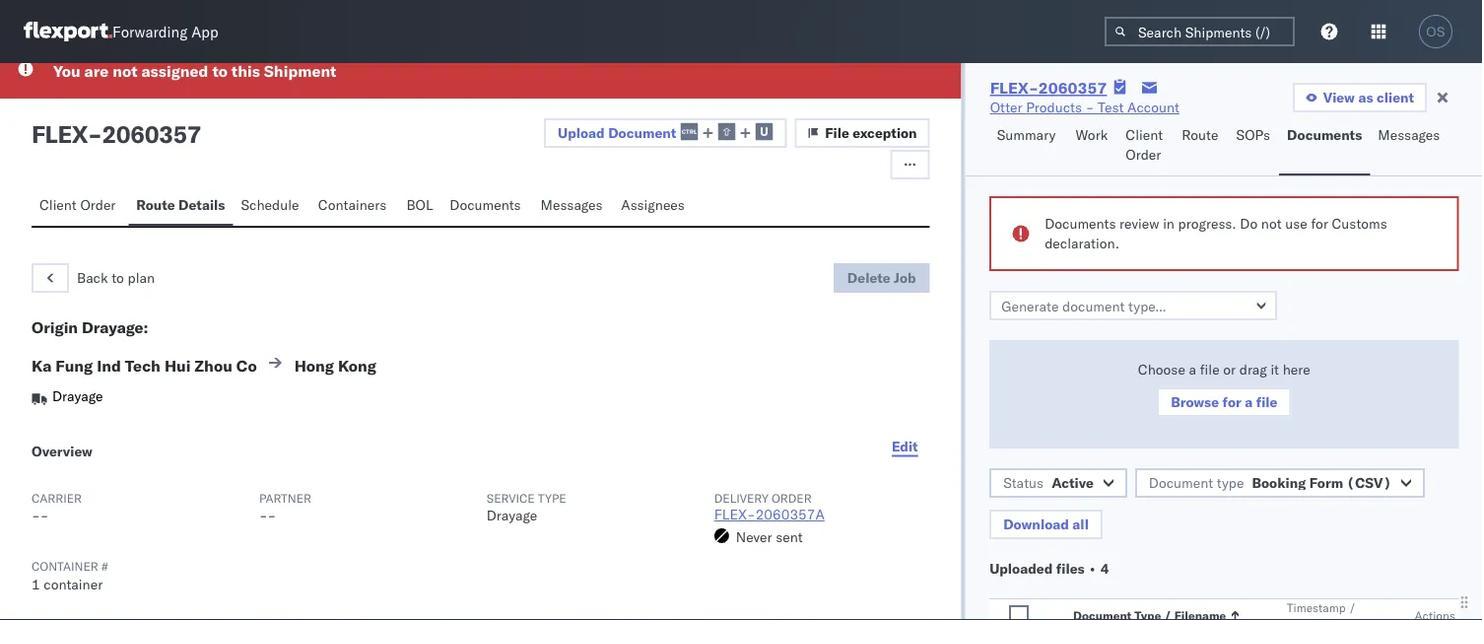 Task type: vqa. For each thing, say whether or not it's contained in the screenshot.
14,
no



Task type: describe. For each thing, give the bounding box(es) containing it.
Generate document type... text field
[[989, 291, 1277, 320]]

upload
[[558, 124, 605, 141]]

flex-2060357a
[[714, 506, 825, 523]]

file
[[825, 124, 849, 141]]

2060357a
[[756, 506, 825, 523]]

view as client button
[[1293, 83, 1427, 112]]

Search Shipments (/) text field
[[1105, 17, 1295, 46]]

flex-2060357 link
[[990, 78, 1107, 98]]

sops button
[[1229, 117, 1280, 175]]

assigned
[[141, 61, 208, 81]]

flex- for 2060357
[[990, 78, 1039, 98]]

1 vertical spatial to
[[112, 269, 124, 286]]

never
[[736, 528, 772, 545]]

assignees
[[621, 196, 685, 213]]

all
[[1072, 516, 1089, 533]]

(csv)
[[1347, 474, 1391, 491]]

documents inside documents review in progress. do not use for customs declaration.
[[1045, 215, 1116, 232]]

products
[[1026, 99, 1082, 116]]

partner --
[[259, 490, 312, 524]]

work
[[1076, 126, 1108, 143]]

this
[[231, 61, 260, 81]]

do
[[1240, 215, 1258, 232]]

/
[[1349, 600, 1356, 615]]

summary
[[997, 126, 1056, 143]]

exception
[[853, 124, 917, 141]]

view
[[1324, 89, 1355, 106]]

origin
[[32, 317, 78, 337]]

1 horizontal spatial to
[[212, 61, 228, 81]]

forwarding app
[[112, 22, 218, 41]]

1 vertical spatial client order
[[39, 196, 116, 213]]

active
[[1051, 474, 1093, 491]]

use
[[1285, 215, 1307, 232]]

declaration.
[[1045, 235, 1119, 252]]

delivery
[[714, 490, 769, 505]]

files
[[1056, 560, 1085, 577]]

app
[[191, 22, 218, 41]]

back to plan
[[77, 269, 155, 286]]

carrier
[[32, 490, 82, 505]]

flex
[[32, 119, 88, 149]]

timestamp / user
[[1287, 600, 1356, 620]]

documents for bol
[[450, 196, 521, 213]]

view as client
[[1324, 89, 1415, 106]]

origin drayage:
[[32, 317, 148, 337]]

are
[[84, 61, 109, 81]]

partner
[[259, 490, 312, 505]]

it
[[1271, 361, 1279, 378]]

bol
[[407, 196, 433, 213]]

documents review in progress. do not use for customs declaration.
[[1045, 215, 1387, 252]]

review
[[1119, 215, 1159, 232]]

flex- for 2060357a
[[714, 506, 756, 523]]

plan
[[128, 269, 155, 286]]

route for route
[[1182, 126, 1219, 143]]

booking
[[1252, 474, 1306, 491]]

download all
[[1003, 516, 1089, 533]]

1 vertical spatial client order button
[[32, 187, 128, 226]]

a inside button
[[1245, 393, 1253, 411]]

zhou
[[195, 356, 232, 376]]

container # 1 container
[[32, 559, 108, 592]]

summary button
[[989, 117, 1068, 175]]

containers
[[318, 196, 387, 213]]

browse for a file
[[1171, 393, 1277, 411]]

0 vertical spatial not
[[113, 61, 137, 81]]

download all button
[[989, 510, 1102, 539]]

tech
[[125, 356, 161, 376]]

ind
[[97, 356, 121, 376]]

container
[[44, 575, 103, 592]]

0 vertical spatial drayage
[[52, 387, 103, 405]]

drayage inside service type drayage
[[487, 507, 537, 524]]

type
[[1217, 474, 1244, 491]]

uploaded
[[989, 560, 1053, 577]]

0 horizontal spatial client
[[39, 196, 77, 213]]

assignees button
[[613, 187, 696, 226]]

choose a file or drag it here
[[1138, 361, 1310, 378]]

timestamp / user button
[[1283, 595, 1375, 620]]

user
[[1287, 616, 1312, 620]]

shipment
[[264, 61, 336, 81]]

messages for bol
[[541, 196, 603, 213]]

kong
[[338, 356, 376, 376]]

type
[[538, 490, 566, 505]]

edit button
[[880, 427, 930, 466]]

order for the top client order button
[[1126, 146, 1162, 163]]

route details button
[[128, 187, 233, 226]]

messages button for bol
[[533, 187, 613, 226]]

ka fung ind tech hui zhou co
[[32, 356, 257, 376]]

containers button
[[310, 187, 399, 226]]

you
[[53, 61, 80, 81]]

hui
[[165, 356, 191, 376]]

1 vertical spatial 2060357
[[102, 119, 201, 149]]

messages button for sops
[[1371, 117, 1451, 175]]

route details
[[136, 196, 225, 213]]

documents for sops
[[1287, 126, 1363, 143]]



Task type: locate. For each thing, give the bounding box(es) containing it.
∙
[[1088, 560, 1097, 577]]

hong
[[294, 356, 334, 376]]

download
[[1003, 516, 1069, 533]]

fung
[[56, 356, 93, 376]]

to left plan
[[112, 269, 124, 286]]

sent
[[776, 528, 803, 545]]

0 horizontal spatial document
[[608, 124, 676, 141]]

4
[[1100, 560, 1109, 577]]

flex-
[[990, 78, 1039, 98], [714, 506, 756, 523]]

0 horizontal spatial drayage
[[52, 387, 103, 405]]

order inside client order
[[1126, 146, 1162, 163]]

1 horizontal spatial a
[[1245, 393, 1253, 411]]

0 vertical spatial flex-
[[990, 78, 1039, 98]]

service type drayage
[[487, 490, 566, 524]]

0 horizontal spatial not
[[113, 61, 137, 81]]

client order button down account
[[1118, 117, 1174, 175]]

0 vertical spatial client order button
[[1118, 117, 1174, 175]]

route left sops
[[1182, 126, 1219, 143]]

client
[[1126, 126, 1163, 143], [39, 196, 77, 213]]

0 horizontal spatial client order button
[[32, 187, 128, 226]]

order for bottommost client order button
[[80, 196, 116, 213]]

a
[[1189, 361, 1196, 378], [1245, 393, 1253, 411]]

0 vertical spatial client
[[1126, 126, 1163, 143]]

flex - 2060357
[[32, 119, 201, 149]]

-
[[1086, 99, 1094, 116], [88, 119, 102, 149], [32, 507, 40, 524], [40, 507, 49, 524], [259, 507, 268, 524], [268, 507, 276, 524]]

0 horizontal spatial to
[[112, 269, 124, 286]]

order
[[772, 490, 812, 505]]

as
[[1359, 89, 1374, 106]]

account
[[1128, 99, 1180, 116]]

co
[[236, 356, 257, 376]]

upload document
[[558, 124, 676, 141]]

1 horizontal spatial messages
[[1378, 126, 1441, 143]]

schedule button
[[233, 187, 310, 226]]

1
[[32, 575, 40, 592]]

status
[[1003, 474, 1044, 491]]

file inside button
[[1256, 393, 1277, 411]]

0 horizontal spatial client order
[[39, 196, 116, 213]]

document right upload
[[608, 124, 676, 141]]

0 vertical spatial for
[[1311, 215, 1328, 232]]

1 horizontal spatial for
[[1311, 215, 1328, 232]]

test
[[1098, 99, 1124, 116]]

service
[[487, 490, 535, 505]]

messages down client at the top right
[[1378, 126, 1441, 143]]

2060357
[[1039, 78, 1107, 98], [102, 119, 201, 149]]

ka
[[32, 356, 52, 376]]

1 vertical spatial flex-
[[714, 506, 756, 523]]

not right are
[[113, 61, 137, 81]]

1 horizontal spatial client order
[[1126, 126, 1163, 163]]

route for route details
[[136, 196, 175, 213]]

0 vertical spatial 2060357
[[1039, 78, 1107, 98]]

messages for sops
[[1378, 126, 1441, 143]]

2 horizontal spatial documents
[[1287, 126, 1363, 143]]

1 horizontal spatial not
[[1261, 215, 1282, 232]]

documents button for sops
[[1280, 117, 1371, 175]]

None checkbox
[[1009, 605, 1029, 620]]

drayage down the fung
[[52, 387, 103, 405]]

messages down upload
[[541, 196, 603, 213]]

1 horizontal spatial file
[[1256, 393, 1277, 411]]

0 vertical spatial a
[[1189, 361, 1196, 378]]

archive
[[1333, 587, 1380, 604]]

1 vertical spatial documents
[[450, 196, 521, 213]]

client order down account
[[1126, 126, 1163, 163]]

1 vertical spatial client
[[39, 196, 77, 213]]

never sent
[[736, 528, 803, 545]]

1 horizontal spatial route
[[1182, 126, 1219, 143]]

0 horizontal spatial route
[[136, 196, 175, 213]]

file down "it"
[[1256, 393, 1277, 411]]

route inside route button
[[1182, 126, 1219, 143]]

0 horizontal spatial messages
[[541, 196, 603, 213]]

2 vertical spatial documents
[[1045, 215, 1116, 232]]

document type booking form (csv)
[[1149, 474, 1391, 491]]

not inside documents review in progress. do not use for customs declaration.
[[1261, 215, 1282, 232]]

1 vertical spatial for
[[1222, 393, 1241, 411]]

0 horizontal spatial documents
[[450, 196, 521, 213]]

order
[[1126, 146, 1162, 163], [80, 196, 116, 213]]

0 vertical spatial documents button
[[1280, 117, 1371, 175]]

drag
[[1239, 361, 1267, 378]]

a right choose
[[1189, 361, 1196, 378]]

documents right bol button in the left top of the page
[[450, 196, 521, 213]]

client order
[[1126, 126, 1163, 163], [39, 196, 116, 213]]

0 vertical spatial document
[[608, 124, 676, 141]]

0 horizontal spatial order
[[80, 196, 116, 213]]

1 horizontal spatial document
[[1149, 474, 1213, 491]]

drayage down service
[[487, 507, 537, 524]]

0 vertical spatial client order
[[1126, 126, 1163, 163]]

0 horizontal spatial 2060357
[[102, 119, 201, 149]]

2060357 up otter products - test account
[[1039, 78, 1107, 98]]

messages button down client at the top right
[[1371, 117, 1451, 175]]

choose
[[1138, 361, 1185, 378]]

forwarding
[[112, 22, 188, 41]]

for inside documents review in progress. do not use for customs declaration.
[[1311, 215, 1328, 232]]

order down 'flex - 2060357'
[[80, 196, 116, 213]]

client order button up back
[[32, 187, 128, 226]]

order down account
[[1126, 146, 1162, 163]]

flex- down delivery
[[714, 506, 756, 523]]

1 vertical spatial document
[[1149, 474, 1213, 491]]

documents up declaration.
[[1045, 215, 1116, 232]]

file exception
[[825, 124, 917, 141]]

0 horizontal spatial flex-
[[714, 506, 756, 523]]

1 horizontal spatial 2060357
[[1039, 78, 1107, 98]]

file left the or
[[1200, 361, 1219, 378]]

flexport. image
[[24, 22, 112, 41]]

1 horizontal spatial client
[[1126, 126, 1163, 143]]

sops
[[1237, 126, 1271, 143]]

0 vertical spatial file
[[1200, 361, 1219, 378]]

0 horizontal spatial file
[[1200, 361, 1219, 378]]

customs
[[1332, 215, 1387, 232]]

documents button for bol
[[442, 187, 533, 226]]

client
[[1377, 89, 1415, 106]]

otter products - test account
[[990, 99, 1180, 116]]

documents button down view at the top right of page
[[1280, 117, 1371, 175]]

a down the drag
[[1245, 393, 1253, 411]]

2060357 down assigned
[[102, 119, 201, 149]]

1 vertical spatial order
[[80, 196, 116, 213]]

1 horizontal spatial client order button
[[1118, 117, 1174, 175]]

0 horizontal spatial documents button
[[442, 187, 533, 226]]

route inside route details button
[[136, 196, 175, 213]]

0 vertical spatial messages button
[[1371, 117, 1451, 175]]

drayage
[[52, 387, 103, 405], [487, 507, 537, 524]]

documents
[[1287, 126, 1363, 143], [450, 196, 521, 213], [1045, 215, 1116, 232]]

browse for a file button
[[1157, 387, 1291, 417]]

for down the or
[[1222, 393, 1241, 411]]

client down the "flex"
[[39, 196, 77, 213]]

uploaded files ∙ 4
[[989, 560, 1109, 577]]

1 vertical spatial messages button
[[533, 187, 613, 226]]

1 horizontal spatial messages button
[[1371, 117, 1451, 175]]

status active
[[1003, 474, 1093, 491]]

document
[[608, 124, 676, 141], [1149, 474, 1213, 491]]

1 vertical spatial route
[[136, 196, 175, 213]]

in
[[1163, 215, 1174, 232]]

bol button
[[399, 187, 442, 226]]

0 horizontal spatial messages button
[[533, 187, 613, 226]]

route button
[[1174, 117, 1229, 175]]

1 horizontal spatial documents button
[[1280, 117, 1371, 175]]

to
[[212, 61, 228, 81], [112, 269, 124, 286]]

documents down view at the top right of page
[[1287, 126, 1363, 143]]

0 horizontal spatial for
[[1222, 393, 1241, 411]]

messages button down upload
[[533, 187, 613, 226]]

not
[[113, 61, 137, 81], [1261, 215, 1282, 232]]

0 vertical spatial route
[[1182, 126, 1219, 143]]

documents button right bol
[[442, 187, 533, 226]]

1 horizontal spatial documents
[[1045, 215, 1116, 232]]

document inside button
[[608, 124, 676, 141]]

1 horizontal spatial flex-
[[990, 78, 1039, 98]]

overview
[[32, 443, 93, 460]]

route left details
[[136, 196, 175, 213]]

work button
[[1068, 117, 1118, 175]]

0 vertical spatial documents
[[1287, 126, 1363, 143]]

0 vertical spatial messages
[[1378, 126, 1441, 143]]

not right do
[[1261, 215, 1282, 232]]

carrier --
[[32, 490, 82, 524]]

0 horizontal spatial a
[[1189, 361, 1196, 378]]

upload document button
[[544, 118, 787, 148]]

os button
[[1414, 9, 1459, 54]]

0 vertical spatial to
[[212, 61, 228, 81]]

client down account
[[1126, 126, 1163, 143]]

1 vertical spatial drayage
[[487, 507, 537, 524]]

1 vertical spatial file
[[1256, 393, 1277, 411]]

1 vertical spatial not
[[1261, 215, 1282, 232]]

flex- up otter
[[990, 78, 1039, 98]]

otter
[[990, 99, 1023, 116]]

1 vertical spatial messages
[[541, 196, 603, 213]]

edit
[[892, 437, 918, 454]]

schedule
[[241, 196, 299, 213]]

you are not assigned to this shipment
[[53, 61, 336, 81]]

1 horizontal spatial drayage
[[487, 507, 537, 524]]

hong kong
[[294, 356, 376, 376]]

for inside button
[[1222, 393, 1241, 411]]

1 vertical spatial a
[[1245, 393, 1253, 411]]

os
[[1427, 24, 1446, 39]]

client order down the "flex"
[[39, 196, 116, 213]]

for
[[1311, 215, 1328, 232], [1222, 393, 1241, 411]]

document left type
[[1149, 474, 1213, 491]]

file
[[1200, 361, 1219, 378], [1256, 393, 1277, 411]]

#
[[101, 559, 108, 574]]

1 vertical spatial documents button
[[442, 187, 533, 226]]

timestamp
[[1287, 600, 1346, 615]]

to left this
[[212, 61, 228, 81]]

0 vertical spatial order
[[1126, 146, 1162, 163]]

1 horizontal spatial order
[[1126, 146, 1162, 163]]

browse
[[1171, 393, 1219, 411]]

for right use
[[1311, 215, 1328, 232]]

progress.
[[1178, 215, 1236, 232]]



